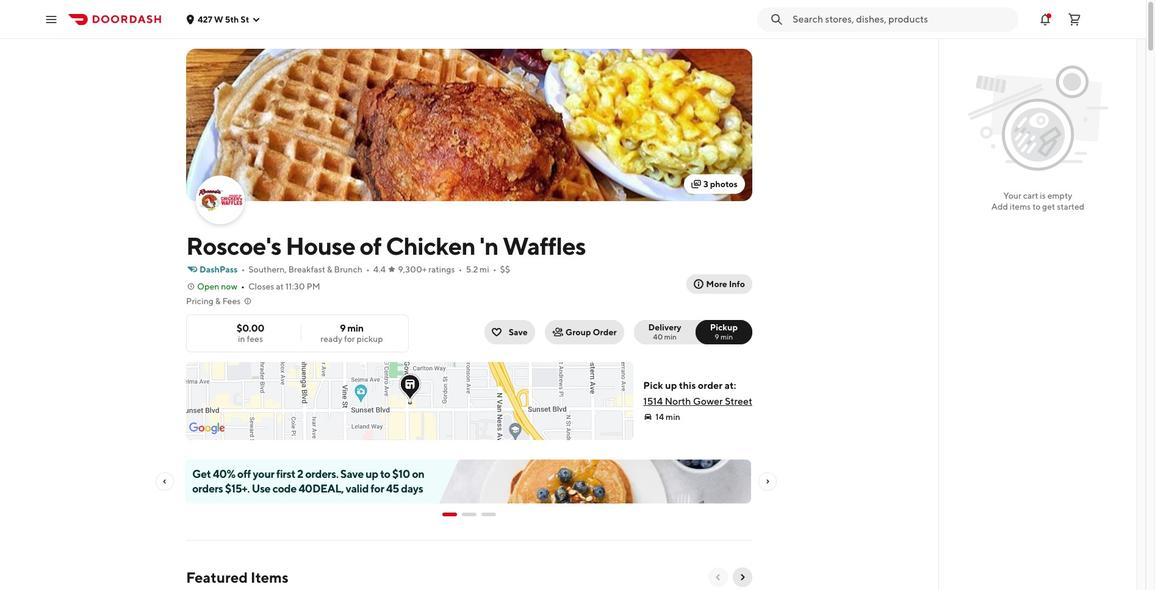 Task type: vqa. For each thing, say whether or not it's contained in the screenshot.
427 W 5Th St popup button
yes



Task type: describe. For each thing, give the bounding box(es) containing it.
breakfast
[[288, 265, 325, 275]]

fees
[[247, 334, 263, 344]]

code
[[273, 483, 297, 496]]

40deal,
[[299, 483, 344, 496]]

closes
[[248, 282, 274, 292]]

14
[[656, 413, 664, 422]]

your
[[1004, 191, 1022, 201]]

dashpass •
[[200, 265, 245, 275]]

at
[[276, 282, 284, 292]]

to inside your cart is empty add items to get started
[[1033, 202, 1041, 212]]

for inside 9 min ready for pickup
[[344, 334, 355, 344]]

order methods option group
[[634, 320, 753, 345]]

add
[[992, 202, 1008, 212]]

pickup
[[357, 334, 383, 344]]

southern, breakfast & brunch
[[249, 265, 363, 275]]

started
[[1057, 202, 1085, 212]]

pickup 9 min
[[710, 323, 738, 342]]

save inside save button
[[509, 328, 528, 338]]

40
[[653, 333, 663, 342]]

$0.00
[[237, 323, 264, 334]]

min inside pickup 9 min
[[721, 333, 733, 342]]

1514
[[644, 396, 663, 408]]

save button
[[484, 320, 535, 345]]

$$
[[500, 265, 510, 275]]

orders
[[192, 483, 223, 496]]

for inside get 40% off your first 2 orders. save up to $10 on orders $15+.  use code 40deal, valid for 45 days
[[371, 483, 384, 496]]

• left 4.4
[[366, 265, 370, 275]]

open now
[[197, 282, 237, 292]]

0 items, open order cart image
[[1068, 12, 1082, 27]]

st
[[241, 14, 249, 24]]

pick
[[644, 380, 663, 392]]

'n
[[480, 232, 498, 261]]

gower
[[693, 396, 723, 408]]

• right the mi
[[493, 265, 497, 275]]

427 w 5th st
[[198, 14, 249, 24]]

min inside delivery 40 min
[[664, 333, 677, 342]]

9 min ready for pickup
[[321, 323, 383, 344]]

& inside pricing & fees button
[[215, 297, 221, 306]]

get
[[192, 468, 211, 481]]

house
[[286, 232, 355, 261]]

9 inside pickup 9 min
[[715, 333, 719, 342]]

3
[[704, 179, 709, 189]]

$15+.
[[225, 483, 250, 496]]

pricing & fees button
[[186, 295, 253, 308]]

delivery
[[649, 323, 682, 333]]

Store search: begin typing to search for stores available on DoorDash text field
[[793, 13, 1011, 26]]

427 w 5th st button
[[186, 14, 261, 24]]

items
[[251, 569, 288, 587]]

more info
[[706, 280, 745, 289]]

previous button of carousel image
[[714, 573, 723, 583]]

street
[[725, 396, 753, 408]]

4.4
[[373, 265, 386, 275]]

none radio containing delivery
[[634, 320, 704, 345]]

powered by google image
[[189, 423, 225, 435]]

north
[[665, 396, 691, 408]]

• left "southern,"
[[241, 265, 245, 275]]

delivery 40 min
[[649, 323, 682, 342]]

off
[[237, 468, 251, 481]]

3 photos button
[[684, 175, 745, 194]]

0 vertical spatial &
[[327, 265, 333, 275]]

your
[[253, 468, 274, 481]]

min right '14'
[[666, 413, 680, 422]]

• left 5.2
[[459, 265, 462, 275]]

dashpass
[[200, 265, 238, 275]]

southern,
[[249, 265, 287, 275]]

pick up this order at: 1514 north gower street
[[644, 380, 753, 408]]

to inside get 40% off your first 2 orders. save up to $10 on orders $15+.  use code 40deal, valid for 45 days
[[380, 468, 390, 481]]

9,300+ ratings •
[[398, 265, 462, 275]]

notification bell image
[[1038, 12, 1053, 27]]

map region
[[88, 252, 713, 565]]

empty
[[1048, 191, 1073, 201]]

40%
[[213, 468, 235, 481]]

$0.00 in fees
[[237, 323, 264, 344]]

3 photos
[[704, 179, 738, 189]]

up inside get 40% off your first 2 orders. save up to $10 on orders $15+.  use code 40deal, valid for 45 days
[[366, 468, 378, 481]]

2
[[297, 468, 303, 481]]

open menu image
[[44, 12, 59, 27]]

ratings
[[429, 265, 455, 275]]

save inside get 40% off your first 2 orders. save up to $10 on orders $15+.  use code 40deal, valid for 45 days
[[340, 468, 364, 481]]

group
[[566, 328, 591, 338]]

min inside 9 min ready for pickup
[[347, 323, 364, 334]]

roscoe's house of chicken 'n waffles
[[186, 232, 586, 261]]



Task type: locate. For each thing, give the bounding box(es) containing it.
up up valid
[[366, 468, 378, 481]]

1514 north gower street link
[[644, 396, 753, 408]]

9,300+
[[398, 265, 427, 275]]

14 min
[[656, 413, 680, 422]]

is
[[1040, 191, 1046, 201]]

for
[[344, 334, 355, 344], [371, 483, 384, 496]]

0 vertical spatial to
[[1033, 202, 1041, 212]]

1 horizontal spatial 9
[[715, 333, 719, 342]]

chicken
[[386, 232, 475, 261]]

9 up order
[[715, 333, 719, 342]]

featured items heading
[[186, 568, 288, 588]]

45
[[386, 483, 399, 496]]

featured items
[[186, 569, 288, 587]]

min right 40
[[664, 333, 677, 342]]

0 horizontal spatial for
[[344, 334, 355, 344]]

next button of carousel image
[[738, 573, 748, 583]]

1 vertical spatial to
[[380, 468, 390, 481]]

1 vertical spatial up
[[366, 468, 378, 481]]

0 vertical spatial for
[[344, 334, 355, 344]]

•
[[241, 265, 245, 275], [366, 265, 370, 275], [459, 265, 462, 275], [493, 265, 497, 275], [241, 282, 245, 292]]

9 left pickup
[[340, 323, 346, 334]]

min up at:
[[721, 333, 733, 342]]

5.2 mi • $$
[[466, 265, 510, 275]]

for right ready
[[344, 334, 355, 344]]

& left fees
[[215, 297, 221, 306]]

&
[[327, 265, 333, 275], [215, 297, 221, 306]]

ready
[[321, 334, 342, 344]]

to
[[1033, 202, 1041, 212], [380, 468, 390, 481]]

0 horizontal spatial 9
[[340, 323, 346, 334]]

fees
[[222, 297, 241, 306]]

use
[[252, 483, 271, 496]]

orders.
[[305, 468, 339, 481]]

up left this
[[665, 380, 677, 392]]

roscoe's house of chicken 'n waffles image
[[186, 49, 753, 201], [197, 177, 244, 223]]

on
[[412, 468, 425, 481]]

first
[[276, 468, 295, 481]]

1 horizontal spatial to
[[1033, 202, 1041, 212]]

in
[[238, 334, 245, 344]]

5th
[[225, 14, 239, 24]]

more info button
[[687, 275, 753, 294]]

for left 45
[[371, 483, 384, 496]]

group order button
[[545, 320, 624, 345]]

select promotional banner element
[[443, 504, 496, 526]]

9
[[340, 323, 346, 334], [715, 333, 719, 342]]

$10
[[392, 468, 410, 481]]

at:
[[725, 380, 736, 392]]

1 horizontal spatial for
[[371, 483, 384, 496]]

min
[[347, 323, 364, 334], [664, 333, 677, 342], [721, 333, 733, 342], [666, 413, 680, 422]]

0 horizontal spatial save
[[340, 468, 364, 481]]

• closes at 11:30 pm
[[241, 282, 320, 292]]

1 horizontal spatial up
[[665, 380, 677, 392]]

this
[[679, 380, 696, 392]]

up inside pick up this order at: 1514 north gower street
[[665, 380, 677, 392]]

featured
[[186, 569, 248, 587]]

valid
[[346, 483, 369, 496]]

waffles
[[503, 232, 586, 261]]

of
[[360, 232, 382, 261]]

1 vertical spatial for
[[371, 483, 384, 496]]

• right the now
[[241, 282, 245, 292]]

11:30
[[285, 282, 305, 292]]

get 40% off your first 2 orders. save up to $10 on orders $15+.  use code 40deal, valid for 45 days
[[192, 468, 425, 496]]

1 vertical spatial save
[[340, 468, 364, 481]]

to left $10
[[380, 468, 390, 481]]

order
[[698, 380, 723, 392]]

your cart is empty add items to get started
[[992, 191, 1085, 212]]

group order
[[566, 328, 617, 338]]

0 vertical spatial save
[[509, 328, 528, 338]]

up
[[665, 380, 677, 392], [366, 468, 378, 481]]

0 horizontal spatial up
[[366, 468, 378, 481]]

9 inside 9 min ready for pickup
[[340, 323, 346, 334]]

mi
[[480, 265, 489, 275]]

1 horizontal spatial save
[[509, 328, 528, 338]]

None radio
[[696, 320, 753, 345]]

pm
[[307, 282, 320, 292]]

1 vertical spatial &
[[215, 297, 221, 306]]

get
[[1043, 202, 1056, 212]]

427
[[198, 14, 212, 24]]

photos
[[710, 179, 738, 189]]

cart
[[1023, 191, 1039, 201]]

w
[[214, 14, 223, 24]]

save up valid
[[340, 468, 364, 481]]

items
[[1010, 202, 1031, 212]]

pricing & fees
[[186, 297, 241, 306]]

more
[[706, 280, 727, 289]]

days
[[401, 483, 423, 496]]

0 horizontal spatial &
[[215, 297, 221, 306]]

open
[[197, 282, 219, 292]]

pricing
[[186, 297, 214, 306]]

& left brunch
[[327, 265, 333, 275]]

now
[[221, 282, 237, 292]]

none radio containing pickup
[[696, 320, 753, 345]]

brunch
[[334, 265, 363, 275]]

5.2
[[466, 265, 478, 275]]

pickup
[[710, 323, 738, 333]]

info
[[729, 280, 745, 289]]

1 horizontal spatial &
[[327, 265, 333, 275]]

save left group
[[509, 328, 528, 338]]

order
[[593, 328, 617, 338]]

0 vertical spatial up
[[665, 380, 677, 392]]

0 horizontal spatial to
[[380, 468, 390, 481]]

to left get
[[1033, 202, 1041, 212]]

min right ready
[[347, 323, 364, 334]]

None radio
[[634, 320, 704, 345]]



